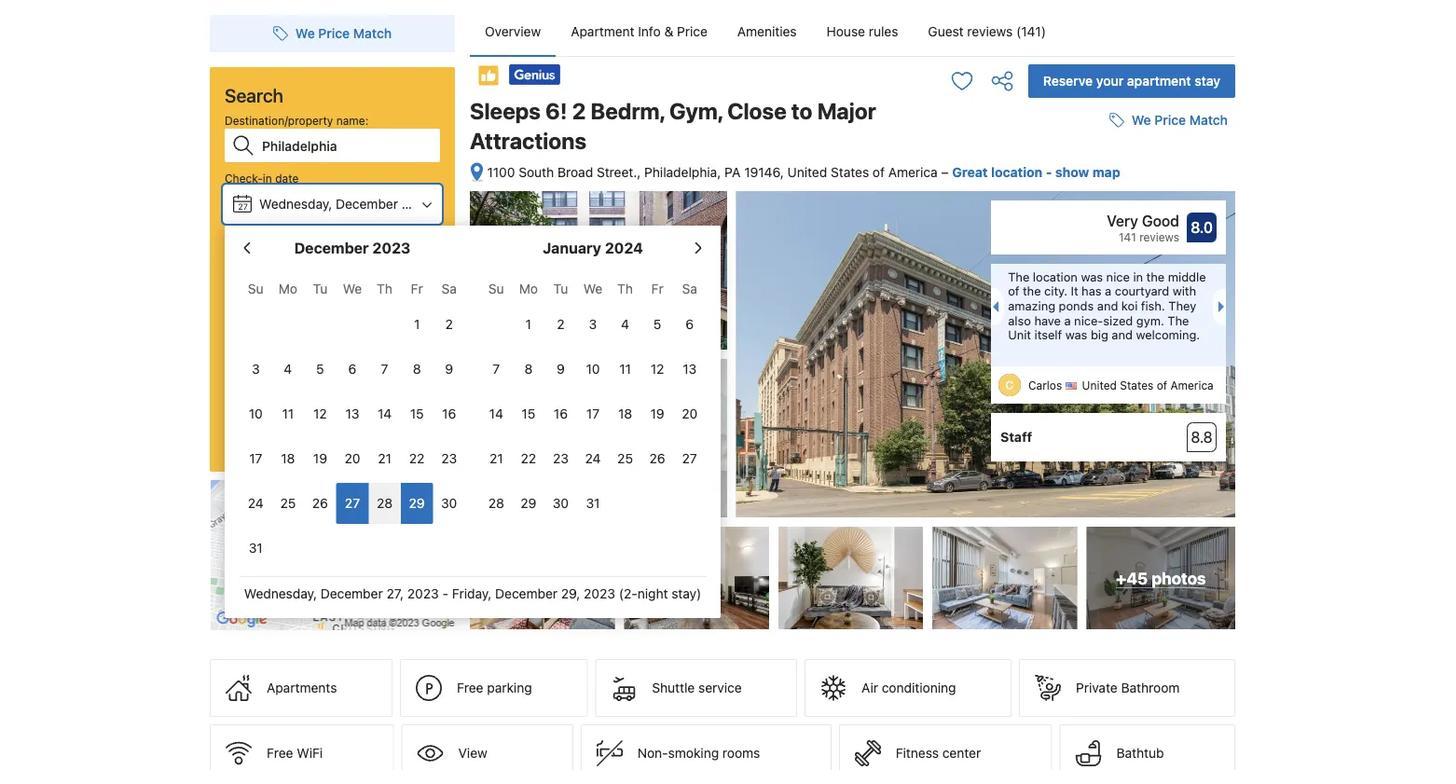 Task type: locate. For each thing, give the bounding box(es) containing it.
fr up 1 december 2023 checkbox
[[411, 281, 423, 297]]

8 inside checkbox
[[413, 361, 421, 377]]

6 up "work"
[[348, 361, 357, 377]]

1 vertical spatial stay
[[267, 284, 289, 297]]

th up 4 option
[[618, 281, 633, 297]]

match down "apartment"
[[1190, 113, 1228, 128]]

5 right 4 option
[[654, 317, 662, 332]]

2 30 from the left
[[553, 496, 569, 511]]

+45 photos link
[[1087, 527, 1236, 630]]

8 inside option
[[525, 361, 533, 377]]

29 inside 29 january 2024 checkbox
[[521, 496, 537, 511]]

27, down 28 december 2023 option
[[387, 586, 404, 602]]

3 for 3 option
[[252, 361, 260, 377]]

america
[[889, 165, 938, 180], [1171, 379, 1214, 392]]

1 9 from the left
[[445, 361, 453, 377]]

1 vertical spatial united
[[1082, 379, 1117, 392]]

15 for 15 january 2024 checkbox at the bottom left
[[522, 406, 536, 422]]

25 left the 26 january 2024 checkbox
[[618, 451, 633, 466]]

17 January 2024 checkbox
[[577, 394, 609, 435]]

27 down check-in date
[[238, 201, 248, 211]]

the up courtyard
[[1147, 270, 1165, 284]]

map inside search section
[[348, 564, 375, 580]]

28 right the "27" option
[[377, 496, 393, 511]]

12
[[651, 361, 665, 377], [313, 406, 327, 422]]

0 horizontal spatial 15
[[410, 406, 424, 422]]

0 horizontal spatial 17
[[249, 451, 262, 466]]

was up has at the right
[[1081, 270, 1103, 284]]

1 1 from the left
[[414, 317, 420, 332]]

12 December 2023 checkbox
[[304, 394, 336, 435]]

2 horizontal spatial 27
[[682, 451, 697, 466]]

10 inside option
[[586, 361, 600, 377]]

of down welcoming.
[[1157, 379, 1168, 392]]

7 inside checkbox
[[493, 361, 500, 377]]

reviews down good
[[1140, 231, 1180, 244]]

28 inside option
[[488, 496, 504, 511]]

0 vertical spatial match
[[353, 26, 392, 41]]

29,
[[368, 252, 388, 268], [561, 586, 580, 602]]

2 9 from the left
[[557, 361, 565, 377]]

21
[[378, 451, 392, 466], [490, 451, 503, 466]]

26 inside option
[[312, 496, 328, 511]]

16 right 15 january 2024 checkbox at the bottom left
[[554, 406, 568, 422]]

21 left 22 january 2024 option
[[490, 451, 503, 466]]

18 inside 18 january 2024 option
[[618, 406, 632, 422]]

1 horizontal spatial 10
[[586, 361, 600, 377]]

price right info
[[677, 24, 708, 39]]

2 right 1 december 2023 checkbox
[[445, 317, 453, 332]]

2 sa from the left
[[682, 281, 698, 297]]

19 December 2023 checkbox
[[304, 438, 336, 479]]

10
[[586, 361, 600, 377], [249, 406, 263, 422]]

29, left (2-
[[561, 586, 580, 602]]

check- for out
[[225, 228, 263, 241]]

19 inside checkbox
[[651, 406, 665, 422]]

5 inside "checkbox"
[[654, 317, 662, 332]]

31 inside checkbox
[[249, 540, 263, 556]]

2 1 from the left
[[526, 317, 532, 332]]

smoking
[[668, 746, 719, 761]]

31 January 2024 checkbox
[[577, 483, 609, 524]]

20 right the 19 december 2023 option
[[345, 451, 360, 466]]

2 23 from the left
[[553, 451, 569, 466]]

house
[[827, 24, 866, 39]]

6!
[[546, 98, 568, 124]]

guest reviews (141)
[[928, 24, 1046, 39]]

view button
[[402, 725, 573, 770]]

12 inside option
[[651, 361, 665, 377]]

1100 south broad street., philadelphia, pa 19146, united states of america – great location - show map
[[487, 165, 1121, 180]]

friday,
[[259, 252, 299, 268], [452, 586, 492, 602]]

1 inside checkbox
[[414, 317, 420, 332]]

24 inside checkbox
[[585, 451, 601, 466]]

24 inside option
[[248, 496, 264, 511]]

30 inside option
[[553, 496, 569, 511]]

2 left 3 january 2024 checkbox
[[557, 317, 565, 332]]

night left stay)
[[638, 586, 668, 602]]

states down major
[[831, 165, 869, 180]]

31 right 30 january 2024 option in the bottom left of the page
[[586, 496, 600, 511]]

1 28 from the left
[[377, 496, 393, 511]]

6 inside checkbox
[[686, 317, 694, 332]]

21 left 22 option
[[378, 451, 392, 466]]

mo up 1 checkbox
[[519, 281, 538, 297]]

shuttle service button
[[595, 660, 798, 717]]

29
[[238, 257, 248, 267], [409, 496, 425, 511], [521, 496, 537, 511]]

1 16 from the left
[[442, 406, 456, 422]]

1 horizontal spatial 23
[[553, 451, 569, 466]]

fr for 2023
[[411, 281, 423, 297]]

1 vertical spatial 11
[[282, 406, 294, 422]]

date up out
[[275, 172, 299, 185]]

5 for 5 december 2023 option
[[316, 361, 324, 377]]

location right "great"
[[991, 165, 1043, 180]]

we price match up "name:"
[[296, 26, 392, 41]]

2 su from the left
[[489, 281, 504, 297]]

bathtub
[[1117, 746, 1165, 761]]

1 vertical spatial check-
[[225, 228, 263, 241]]

1 vertical spatial 17
[[249, 451, 262, 466]]

1 vertical spatial reviews
[[1140, 231, 1180, 244]]

28 inside option
[[377, 496, 393, 511]]

sa up 2 'checkbox'
[[442, 281, 457, 297]]

11 for the 11 checkbox
[[620, 361, 631, 377]]

3 inside checkbox
[[589, 317, 597, 332]]

14 right 13 december 2023 checkbox
[[378, 406, 392, 422]]

3 left 4 option
[[589, 317, 597, 332]]

1 23 from the left
[[441, 451, 457, 466]]

4 inside option
[[621, 317, 630, 332]]

a right has at the right
[[1105, 284, 1112, 298]]

1 check- from the top
[[225, 172, 263, 185]]

0 vertical spatial we price match
[[296, 26, 392, 41]]

5 inside option
[[316, 361, 324, 377]]

0 vertical spatial 29,
[[368, 252, 388, 268]]

city.
[[1045, 284, 1068, 298]]

0 vertical spatial 31
[[586, 496, 600, 511]]

1 vertical spatial 18
[[281, 451, 295, 466]]

23 right 22 option
[[441, 451, 457, 466]]

view
[[459, 746, 488, 761]]

29 inside 29 'option'
[[409, 496, 425, 511]]

scored 8 element
[[1187, 213, 1217, 243]]

rules
[[869, 24, 899, 39]]

30 inside 'option'
[[441, 496, 457, 511]]

9 for 9 december 2023 'option'
[[445, 361, 453, 377]]

19 right 18 january 2024 option
[[651, 406, 665, 422]]

1 horizontal spatial 7
[[493, 361, 500, 377]]

1 horizontal spatial of
[[1008, 284, 1020, 298]]

mo for december
[[279, 281, 297, 297]]

22 inside option
[[521, 451, 536, 466]]

on
[[329, 564, 345, 580]]

to
[[792, 98, 813, 124]]

1 th from the left
[[377, 281, 393, 297]]

20
[[682, 406, 698, 422], [345, 451, 360, 466]]

28 for 27
[[377, 496, 393, 511]]

0 horizontal spatial 13
[[346, 406, 360, 422]]

we price match button inside search section
[[266, 17, 399, 50]]

friday, down out
[[259, 252, 299, 268]]

16 inside option
[[554, 406, 568, 422]]

23 inside checkbox
[[553, 451, 569, 466]]

1 su from the left
[[248, 281, 264, 297]]

1 horizontal spatial in
[[1134, 270, 1144, 284]]

20 inside 'checkbox'
[[345, 451, 360, 466]]

26 for 26 december 2023 option at the bottom left of the page
[[312, 496, 328, 511]]

3 for 3 january 2024 checkbox
[[589, 317, 597, 332]]

2 right the 6!
[[572, 98, 586, 124]]

0 vertical spatial and
[[1098, 299, 1119, 313]]

2 16 from the left
[[554, 406, 568, 422]]

0 horizontal spatial th
[[377, 281, 393, 297]]

27 right the 26 january 2024 checkbox
[[682, 451, 697, 466]]

2 for december 2023
[[445, 317, 453, 332]]

0 horizontal spatial match
[[353, 26, 392, 41]]

9 January 2024 checkbox
[[545, 349, 577, 390]]

1 horizontal spatial 8
[[525, 361, 533, 377]]

air conditioning
[[862, 681, 956, 696]]

0 horizontal spatial 5
[[316, 361, 324, 377]]

9 inside 'option'
[[445, 361, 453, 377]]

the
[[1008, 270, 1030, 284], [1168, 313, 1190, 327]]

map right on
[[348, 564, 375, 580]]

8
[[413, 361, 421, 377], [525, 361, 533, 377]]

out
[[263, 228, 280, 241]]

1 vertical spatial of
[[1008, 284, 1020, 298]]

check-
[[225, 172, 263, 185], [225, 228, 263, 241]]

search up the 19 december 2023 option
[[309, 418, 356, 436]]

17 right 16 option
[[587, 406, 600, 422]]

0 vertical spatial night
[[237, 284, 264, 297]]

16 inside option
[[442, 406, 456, 422]]

6
[[686, 317, 694, 332], [348, 361, 357, 377]]

december for wednesday, december 27, 2023 - friday, december 29, 2023 (2-night stay)
[[321, 586, 383, 602]]

& for apartments
[[314, 354, 322, 367]]

match up "name:"
[[353, 26, 392, 41]]

1 vertical spatial we price match
[[1132, 113, 1228, 128]]

sleeps 6! 2 bedrm, gym, close to major attractions
[[470, 98, 877, 154]]

6 December 2023 checkbox
[[336, 349, 369, 390]]

2-night stay
[[225, 284, 289, 297]]

27, up 'december 2023'
[[402, 196, 419, 212]]

31 inside checkbox
[[586, 496, 600, 511]]

price inside search section
[[318, 26, 350, 41]]

a down ponds
[[1065, 313, 1071, 327]]

14 for 14 december 2023 checkbox
[[378, 406, 392, 422]]

28 January 2024 checkbox
[[480, 483, 513, 524]]

2 inside checkbox
[[557, 317, 565, 332]]

sized
[[1104, 313, 1133, 327]]

we price match
[[296, 26, 392, 41], [1132, 113, 1228, 128]]

grid
[[240, 270, 465, 569], [480, 270, 706, 524]]

12 right the 11 checkbox
[[651, 361, 665, 377]]

1 horizontal spatial 5
[[654, 317, 662, 332]]

1 inside checkbox
[[526, 317, 532, 332]]

15 right 14 december 2023 checkbox
[[410, 406, 424, 422]]

1 vertical spatial friday,
[[452, 586, 492, 602]]

2 January 2024 checkbox
[[545, 304, 577, 345]]

27 inside checkbox
[[682, 451, 697, 466]]

overview
[[485, 24, 541, 39]]

reviews left (141)
[[968, 24, 1013, 39]]

29 for 29 january 2024 checkbox in the bottom left of the page
[[521, 496, 537, 511]]

22
[[409, 451, 425, 466], [521, 451, 536, 466]]

0 horizontal spatial search
[[225, 84, 284, 106]]

1 vertical spatial 19
[[313, 451, 327, 466]]

1 horizontal spatial 20
[[682, 406, 698, 422]]

friday, down 30 december 2023 'option'
[[452, 586, 492, 602]]

10 inside checkbox
[[249, 406, 263, 422]]

we price match down "apartment"
[[1132, 113, 1228, 128]]

& for price
[[665, 24, 674, 39]]

1 horizontal spatial 16
[[554, 406, 568, 422]]

0 horizontal spatial 6
[[348, 361, 357, 377]]

0 horizontal spatial 29
[[238, 257, 248, 267]]

26 inside checkbox
[[650, 451, 666, 466]]

20 for 20 january 2024 option
[[682, 406, 698, 422]]

fr
[[411, 281, 423, 297], [652, 281, 664, 297]]

1 vertical spatial a
[[1065, 313, 1071, 327]]

the location was nice in the middle of the city. it has a courtyard with amazing ponds and koi fish. they also have a nice-sized gym. the unit itself was big and welcoming.
[[1008, 270, 1207, 342]]

2 grid from the left
[[480, 270, 706, 524]]

we down reserve your apartment stay button at the right top of page
[[1132, 113, 1152, 128]]

24 January 2024 checkbox
[[577, 438, 609, 479]]

7 for 7 january 2024 checkbox
[[493, 361, 500, 377]]

7 left 8 january 2024 option
[[493, 361, 500, 377]]

0 horizontal spatial 8
[[413, 361, 421, 377]]

0 horizontal spatial 26
[[312, 496, 328, 511]]

1 horizontal spatial price
[[677, 24, 708, 39]]

1 grid from the left
[[240, 270, 465, 569]]

it
[[1071, 284, 1079, 298]]

major
[[818, 98, 877, 124]]

4 inside option
[[284, 361, 292, 377]]

date right out
[[283, 228, 307, 241]]

1 horizontal spatial -
[[1046, 165, 1052, 180]]

16 January 2024 checkbox
[[545, 394, 577, 435]]

0 horizontal spatial 11
[[282, 406, 294, 422]]

tu up 2 checkbox on the left of page
[[554, 281, 568, 297]]

10 right 9 checkbox
[[586, 361, 600, 377]]

17 inside checkbox
[[587, 406, 600, 422]]

2 inside 'checkbox'
[[445, 317, 453, 332]]

6 for 6 checkbox
[[686, 317, 694, 332]]

0 horizontal spatial 18
[[281, 451, 295, 466]]

1 horizontal spatial free
[[457, 681, 484, 696]]

wednesday, december 27, 2023 - friday, december 29, 2023 (2-night stay)
[[244, 586, 702, 602]]

5 for 5 "checkbox"
[[654, 317, 662, 332]]

2 th from the left
[[618, 281, 633, 297]]

11 inside checkbox
[[620, 361, 631, 377]]

0 horizontal spatial 22
[[409, 451, 425, 466]]

mo
[[279, 281, 297, 297], [519, 281, 538, 297]]

22 inside option
[[409, 451, 425, 466]]

search up destination/property
[[225, 84, 284, 106]]

2 28 from the left
[[488, 496, 504, 511]]

fitness
[[896, 746, 939, 761]]

9 right 8 december 2023 checkbox
[[445, 361, 453, 377]]

27 for 27 checkbox
[[682, 451, 697, 466]]

we price match button up "name:"
[[266, 17, 399, 50]]

2 mo from the left
[[519, 281, 538, 297]]

- left show at the top right of page
[[1046, 165, 1052, 180]]

14 left 15 january 2024 checkbox at the bottom left
[[489, 406, 504, 422]]

27 inside option
[[345, 496, 360, 511]]

bathroom
[[1122, 681, 1180, 696]]

match inside search section
[[353, 26, 392, 41]]

check- for in
[[225, 172, 263, 185]]

18 December 2023 checkbox
[[272, 438, 304, 479]]

27
[[238, 201, 248, 211], [682, 451, 697, 466], [345, 496, 360, 511]]

29, down "wednesday, december 27, 2023"
[[368, 252, 388, 268]]

8 right 7 december 2023 option
[[413, 361, 421, 377]]

12 for "12" option
[[651, 361, 665, 377]]

apartment
[[571, 24, 635, 39]]

11 inside '11 december 2023' checkbox
[[282, 406, 294, 422]]

10 down i'm
[[249, 406, 263, 422]]

1 15 from the left
[[410, 406, 424, 422]]

location up city.
[[1033, 270, 1078, 284]]

0 horizontal spatial 7
[[381, 361, 388, 377]]

10 January 2024 checkbox
[[577, 349, 609, 390]]

2 for january 2024
[[557, 317, 565, 332]]

1 vertical spatial map
[[348, 564, 375, 580]]

1 horizontal spatial 15
[[522, 406, 536, 422]]

24 left 25 option
[[248, 496, 264, 511]]

stay
[[1195, 73, 1221, 89], [267, 284, 289, 297]]

1 vertical spatial 31
[[249, 540, 263, 556]]

0 vertical spatial states
[[831, 165, 869, 180]]

0 vertical spatial in
[[263, 172, 272, 185]]

america up the scored 8.8 'element'
[[1171, 379, 1214, 392]]

1 tu from the left
[[313, 281, 328, 297]]

1 30 from the left
[[441, 496, 457, 511]]

and up sized
[[1098, 299, 1119, 313]]

we price match button
[[266, 17, 399, 50], [1102, 104, 1236, 137]]

4 up traveling in the left of the page
[[284, 361, 292, 377]]

1 21 from the left
[[378, 451, 392, 466]]

search button
[[225, 405, 440, 450]]

27, for wednesday, december 27, 2023
[[402, 196, 419, 212]]

1 horizontal spatial 11
[[620, 361, 631, 377]]

3 inside option
[[252, 361, 260, 377]]

2 14 from the left
[[489, 406, 504, 422]]

0 vertical spatial a
[[1105, 284, 1112, 298]]

7 January 2024 checkbox
[[480, 349, 513, 390]]

0 horizontal spatial stay
[[267, 284, 289, 297]]

1 14 from the left
[[378, 406, 392, 422]]

2 horizontal spatial 29
[[521, 496, 537, 511]]

26
[[650, 451, 666, 466], [312, 496, 328, 511]]

1 horizontal spatial 4
[[621, 317, 630, 332]]

19 for 19 checkbox
[[651, 406, 665, 422]]

0 horizontal spatial 24
[[248, 496, 264, 511]]

10 for '10' checkbox at the bottom left of the page
[[249, 406, 263, 422]]

11 down traveling in the left of the page
[[282, 406, 294, 422]]

free left wifi
[[267, 746, 293, 761]]

2 December 2023 checkbox
[[433, 304, 465, 345]]

1 horizontal spatial 1
[[526, 317, 532, 332]]

of up amazing
[[1008, 284, 1020, 298]]

22 December 2023 checkbox
[[401, 438, 433, 479]]

0 horizontal spatial 27
[[238, 201, 248, 211]]

26 for the 26 january 2024 checkbox
[[650, 451, 666, 466]]

america left '–'
[[889, 165, 938, 180]]

23
[[441, 451, 457, 466], [553, 451, 569, 466]]

1 vertical spatial 13
[[346, 406, 360, 422]]

1 horizontal spatial 9
[[557, 361, 565, 377]]

18 inside 18 checkbox
[[281, 451, 295, 466]]

6 inside checkbox
[[348, 361, 357, 377]]

0 vertical spatial 18
[[618, 406, 632, 422]]

january
[[543, 239, 602, 257]]

1 horizontal spatial su
[[489, 281, 504, 297]]

in
[[263, 172, 272, 185], [1134, 270, 1144, 284]]

20 right 19 checkbox
[[682, 406, 698, 422]]

air
[[862, 681, 879, 696]]

15 December 2023 checkbox
[[401, 394, 433, 435]]

1 horizontal spatial night
[[638, 586, 668, 602]]

in up courtyard
[[1134, 270, 1144, 284]]

0 horizontal spatial 12
[[313, 406, 327, 422]]

22 right the 21 checkbox on the bottom of the page
[[521, 451, 536, 466]]

1 vertical spatial 4
[[284, 361, 292, 377]]

in up check-out date on the left top of page
[[263, 172, 272, 185]]

2 check- from the top
[[225, 228, 263, 241]]

1 fr from the left
[[411, 281, 423, 297]]

5 up "for" on the left of page
[[316, 361, 324, 377]]

tu for january
[[554, 281, 568, 297]]

tu down the friday, december 29, 2023 at the top left of page
[[313, 281, 328, 297]]

1 horizontal spatial reviews
[[1140, 231, 1180, 244]]

location
[[991, 165, 1043, 180], [1033, 270, 1078, 284]]

stay inside search section
[[267, 284, 289, 297]]

bathtub button
[[1060, 725, 1236, 770]]

0 horizontal spatial of
[[873, 165, 885, 180]]

5 December 2023 checkbox
[[304, 349, 336, 390]]

0 vertical spatial reviews
[[968, 24, 1013, 39]]

0 vertical spatial search
[[225, 84, 284, 106]]

1 vertical spatial date
[[283, 228, 307, 241]]

mo down out
[[279, 281, 297, 297]]

12 January 2024 checkbox
[[642, 349, 674, 390]]

free left parking
[[457, 681, 484, 696]]

9 inside checkbox
[[557, 361, 565, 377]]

the down they on the right top
[[1168, 313, 1190, 327]]

14 January 2024 checkbox
[[480, 394, 513, 435]]

& inside apartment info & price link
[[665, 24, 674, 39]]

0 horizontal spatial 30
[[441, 496, 457, 511]]

13 for 13 january 2024 "checkbox"
[[683, 361, 697, 377]]

13 inside "checkbox"
[[683, 361, 697, 377]]

17 inside checkbox
[[249, 451, 262, 466]]

-
[[1046, 165, 1052, 180], [443, 586, 449, 602]]

15 January 2024 checkbox
[[513, 394, 545, 435]]

1 vertical spatial 6
[[348, 361, 357, 377]]

1 vertical spatial night
[[638, 586, 668, 602]]

15 inside checkbox
[[522, 406, 536, 422]]

1 horizontal spatial 14
[[489, 406, 504, 422]]

1 vertical spatial 27,
[[387, 586, 404, 602]]

we price match inside search section
[[296, 26, 392, 41]]

28 for 21
[[488, 496, 504, 511]]

4 for 4 option
[[621, 317, 630, 332]]

night down check-out date on the left top of page
[[237, 284, 264, 297]]

2 horizontal spatial price
[[1155, 113, 1186, 128]]

1 December 2023 checkbox
[[401, 304, 433, 345]]

united down big
[[1082, 379, 1117, 392]]

4 for 4 december 2023 option
[[284, 361, 292, 377]]

1 vertical spatial and
[[1112, 328, 1133, 342]]

fr up 5 "checkbox"
[[652, 281, 664, 297]]

27 cell
[[336, 479, 369, 524]]

2 22 from the left
[[521, 451, 536, 466]]

18
[[618, 406, 632, 422], [281, 451, 295, 466]]

1 vertical spatial 12
[[313, 406, 327, 422]]

1 7 from the left
[[381, 361, 388, 377]]

2 tu from the left
[[554, 281, 568, 297]]

18 for 18 january 2024 option
[[618, 406, 632, 422]]

28 left 29 january 2024 checkbox in the bottom left of the page
[[488, 496, 504, 511]]

15 inside option
[[410, 406, 424, 422]]

reviews inside very good 141 reviews
[[1140, 231, 1180, 244]]

and
[[1098, 299, 1119, 313], [1112, 328, 1133, 342]]

free for free wifi
[[267, 746, 293, 761]]

click to open map view image
[[470, 162, 484, 183]]

25 left 26 december 2023 option at the bottom left of the page
[[280, 496, 296, 511]]

& inside search section
[[314, 354, 322, 367]]

1 sa from the left
[[442, 281, 457, 297]]

1 horizontal spatial 21
[[490, 451, 503, 466]]

21 January 2024 checkbox
[[480, 438, 513, 479]]

0 vertical spatial 24
[[585, 451, 601, 466]]

31 down 24 option
[[249, 540, 263, 556]]

- down 30 december 2023 'option'
[[443, 586, 449, 602]]

search
[[225, 84, 284, 106], [309, 418, 356, 436]]

unit
[[1008, 328, 1032, 342]]

2 8 from the left
[[525, 361, 533, 377]]

25 January 2024 checkbox
[[609, 438, 642, 479]]

1 horizontal spatial fr
[[652, 281, 664, 297]]

stay right 2-
[[267, 284, 289, 297]]

1 horizontal spatial friday,
[[452, 586, 492, 602]]

27,
[[402, 196, 419, 212], [387, 586, 404, 602]]

2 7 from the left
[[493, 361, 500, 377]]

sa
[[442, 281, 457, 297], [682, 281, 698, 297]]

6 right 5 "checkbox"
[[686, 317, 694, 332]]

2 vertical spatial of
[[1157, 379, 1168, 392]]

scored 8.8 element
[[1187, 423, 1217, 452]]

17
[[587, 406, 600, 422], [249, 451, 262, 466]]

22 for 22 january 2024 option
[[521, 451, 536, 466]]

0 vertical spatial the
[[1008, 270, 1030, 284]]

we price match button down "apartment"
[[1102, 104, 1236, 137]]

27 January 2024 checkbox
[[674, 438, 706, 479]]

they
[[1169, 299, 1197, 313]]

december
[[336, 196, 398, 212], [294, 239, 369, 257], [302, 252, 365, 268], [321, 586, 383, 602], [495, 586, 558, 602]]

18 right the 17 december 2023 checkbox
[[281, 451, 295, 466]]

13 inside checkbox
[[346, 406, 360, 422]]

29 right 28 january 2024 option
[[521, 496, 537, 511]]

free wifi
[[267, 746, 323, 761]]

2 15 from the left
[[522, 406, 536, 422]]

1 22 from the left
[[409, 451, 425, 466]]

0 horizontal spatial 16
[[442, 406, 456, 422]]

&
[[665, 24, 674, 39], [314, 354, 322, 367]]

& right info
[[665, 24, 674, 39]]

1 vertical spatial match
[[1190, 113, 1228, 128]]

19 for the 19 december 2023 option
[[313, 451, 327, 466]]

free parking button
[[400, 660, 588, 717]]

+45
[[1116, 569, 1148, 588]]

1 horizontal spatial match
[[1190, 113, 1228, 128]]

date for check-in date
[[275, 172, 299, 185]]

21 for 21 december 2023 checkbox
[[378, 451, 392, 466]]

19 inside option
[[313, 451, 327, 466]]

shuttle
[[652, 681, 695, 696]]

0 vertical spatial america
[[889, 165, 938, 180]]

1 vertical spatial in
[[1134, 270, 1144, 284]]

map
[[1093, 165, 1121, 180], [348, 564, 375, 580]]

0 horizontal spatial map
[[348, 564, 375, 580]]

7 inside option
[[381, 361, 388, 377]]

2 21 from the left
[[490, 451, 503, 466]]

pa
[[725, 165, 741, 180]]

1 horizontal spatial 19
[[651, 406, 665, 422]]

1 8 from the left
[[413, 361, 421, 377]]

states down welcoming.
[[1120, 379, 1154, 392]]

non-smoking rooms
[[638, 746, 760, 761]]

21 for the 21 checkbox on the bottom of the page
[[490, 451, 503, 466]]

9 December 2023 checkbox
[[433, 349, 465, 390]]

2 fr from the left
[[652, 281, 664, 297]]

1 horizontal spatial 27
[[345, 496, 360, 511]]

1 vertical spatial 25
[[280, 496, 296, 511]]

1 horizontal spatial 2
[[557, 317, 565, 332]]

of
[[873, 165, 885, 180], [1008, 284, 1020, 298], [1157, 379, 1168, 392]]

21 December 2023 checkbox
[[369, 438, 401, 479]]

3 up i'm
[[252, 361, 260, 377]]

price
[[677, 24, 708, 39], [318, 26, 350, 41], [1155, 113, 1186, 128]]

1 left 2 checkbox on the left of page
[[526, 317, 532, 332]]

16 right 15 december 2023 option
[[442, 406, 456, 422]]

30 for 30 december 2023 'option'
[[441, 496, 457, 511]]

11 December 2023 checkbox
[[272, 394, 304, 435]]

20 for 20 'checkbox'
[[345, 451, 360, 466]]

23 inside option
[[441, 451, 457, 466]]

map right show at the top right of page
[[1093, 165, 1121, 180]]

12 inside checkbox
[[313, 406, 327, 422]]

20 inside option
[[682, 406, 698, 422]]

4
[[621, 317, 630, 332], [284, 361, 292, 377]]

1 mo from the left
[[279, 281, 297, 297]]

wednesday, down show
[[244, 586, 317, 602]]

sa for 2024
[[682, 281, 698, 297]]



Task type: vqa. For each thing, say whether or not it's contained in the screenshot.


Task type: describe. For each thing, give the bounding box(es) containing it.
check-out date
[[225, 228, 307, 241]]

with
[[1173, 284, 1197, 298]]

entire
[[242, 354, 272, 367]]

8 for 8 december 2023 checkbox
[[413, 361, 421, 377]]

27, for wednesday, december 27, 2023 - friday, december 29, 2023 (2-night stay)
[[387, 586, 404, 602]]

december for wednesday, december 27, 2023
[[336, 196, 398, 212]]

14 December 2023 checkbox
[[369, 394, 401, 435]]

next image
[[1219, 301, 1230, 313]]

12 for 12 checkbox
[[313, 406, 327, 422]]

29 December 2023 checkbox
[[401, 483, 433, 524]]

1 horizontal spatial 25
[[618, 451, 633, 466]]

grid for january
[[480, 270, 706, 524]]

24 December 2023 checkbox
[[240, 483, 272, 524]]

6 for the 6 december 2023 checkbox
[[348, 361, 357, 377]]

amazing
[[1008, 299, 1056, 313]]

in inside the location was nice in the middle of the city. it has a courtyard with amazing ponds and koi fish. they also have a nice-sized gym. the unit itself was big and welcoming.
[[1134, 270, 1144, 284]]

23 for "23 january 2024" checkbox
[[553, 451, 569, 466]]

th for 2024
[[618, 281, 633, 297]]

south
[[519, 165, 554, 180]]

of inside the location was nice in the middle of the city. it has a courtyard with amazing ponds and koi fish. they also have a nice-sized gym. the unit itself was big and welcoming.
[[1008, 284, 1020, 298]]

air conditioning button
[[805, 660, 1012, 717]]

itself
[[1035, 328, 1062, 342]]

16 for 16 option
[[554, 406, 568, 422]]

conditioning
[[882, 681, 956, 696]]

23 for 23 option
[[441, 451, 457, 466]]

19146,
[[744, 165, 784, 180]]

1 for january 2024
[[526, 317, 532, 332]]

8 January 2024 checkbox
[[513, 349, 545, 390]]

fish.
[[1142, 299, 1166, 313]]

29 cell
[[401, 479, 433, 524]]

2023 for friday, december 29, 2023
[[391, 252, 423, 268]]

4 December 2023 checkbox
[[272, 349, 304, 390]]

0 horizontal spatial the
[[1008, 270, 1030, 284]]

Where are you going? field
[[255, 129, 440, 162]]

fitness center button
[[839, 725, 1053, 770]]

apartments
[[267, 681, 337, 696]]

31 for 31 january 2024 checkbox in the bottom left of the page
[[586, 496, 600, 511]]

8 December 2023 checkbox
[[401, 349, 433, 390]]

0 horizontal spatial states
[[831, 165, 869, 180]]

we up 3 january 2024 checkbox
[[584, 281, 603, 297]]

street.,
[[597, 165, 641, 180]]

13 January 2024 checkbox
[[674, 349, 706, 390]]

1 horizontal spatial the
[[1147, 270, 1165, 284]]

4 January 2024 checkbox
[[609, 304, 642, 345]]

30 for 30 january 2024 option in the bottom left of the page
[[553, 496, 569, 511]]

8.0
[[1191, 219, 1213, 237]]

3 January 2024 checkbox
[[577, 304, 609, 345]]

traveling
[[261, 379, 306, 392]]

1 January 2024 checkbox
[[513, 304, 545, 345]]

photos
[[1152, 569, 1206, 588]]

parking
[[487, 681, 532, 696]]

28 cell
[[369, 479, 401, 524]]

good
[[1142, 212, 1180, 230]]

in inside search section
[[263, 172, 272, 185]]

20 December 2023 checkbox
[[336, 438, 369, 479]]

3 December 2023 checkbox
[[240, 349, 272, 390]]

(2-
[[619, 586, 638, 602]]

gym,
[[670, 98, 723, 124]]

7 for 7 december 2023 option
[[381, 361, 388, 377]]

united states of america
[[1082, 379, 1214, 392]]

free for free parking
[[457, 681, 484, 696]]

1 vertical spatial we price match button
[[1102, 104, 1236, 137]]

free parking
[[457, 681, 532, 696]]

carlos
[[1029, 379, 1063, 392]]

great
[[953, 165, 988, 180]]

–
[[942, 165, 949, 180]]

10 December 2023 checkbox
[[240, 394, 272, 435]]

th for 2023
[[377, 281, 393, 297]]

homes
[[275, 354, 310, 367]]

price for the bottom we price match dropdown button
[[1155, 113, 1186, 128]]

17 for the 17 december 2023 checkbox
[[249, 451, 262, 466]]

16 for 16 december 2023 option
[[442, 406, 456, 422]]

17 for 17 checkbox
[[587, 406, 600, 422]]

1 vertical spatial 29,
[[561, 586, 580, 602]]

31 December 2023 checkbox
[[240, 528, 272, 569]]

0 vertical spatial of
[[873, 165, 885, 180]]

reserve your apartment stay button
[[1029, 64, 1236, 98]]

22 for 22 option
[[409, 451, 425, 466]]

su for january
[[489, 281, 504, 297]]

service
[[699, 681, 742, 696]]

fr for 2024
[[652, 281, 664, 297]]

28 December 2023 checkbox
[[369, 483, 401, 524]]

8.8
[[1191, 429, 1213, 446]]

staff
[[1001, 430, 1033, 445]]

courtyard
[[1115, 284, 1170, 298]]

previous image
[[988, 301, 999, 313]]

25 December 2023 checkbox
[[272, 483, 304, 524]]

amenities link
[[723, 7, 812, 56]]

destination/property name:
[[225, 114, 369, 127]]

also
[[1008, 313, 1031, 327]]

7 December 2023 checkbox
[[369, 349, 401, 390]]

24 for 24 checkbox
[[585, 451, 601, 466]]

- inside search section
[[443, 586, 449, 602]]

we up the destination/property name:
[[296, 26, 315, 41]]

stay inside button
[[1195, 73, 1221, 89]]

rated very good element
[[1001, 210, 1180, 232]]

house rules
[[827, 24, 899, 39]]

show on map
[[292, 564, 375, 580]]

1100
[[487, 165, 515, 180]]

5 January 2024 checkbox
[[642, 304, 674, 345]]

13 for 13 december 2023 checkbox
[[346, 406, 360, 422]]

17 December 2023 checkbox
[[240, 438, 272, 479]]

18 January 2024 checkbox
[[609, 394, 642, 435]]

0 vertical spatial was
[[1081, 270, 1103, 284]]

non-
[[638, 746, 668, 761]]

i'm traveling for work
[[242, 379, 353, 392]]

2023 for wednesday, december 27, 2023 - friday, december 29, 2023 (2-night stay)
[[407, 586, 439, 602]]

9 for 9 checkbox
[[557, 361, 565, 377]]

1 vertical spatial was
[[1066, 328, 1088, 342]]

guest reviews (141) link
[[913, 7, 1061, 56]]

6 January 2024 checkbox
[[674, 304, 706, 345]]

24 for 24 option
[[248, 496, 264, 511]]

+45 photos
[[1116, 569, 1206, 588]]

date for check-out date
[[283, 228, 307, 241]]

stay)
[[672, 586, 702, 602]]

0 vertical spatial location
[[991, 165, 1043, 180]]

2 inside sleeps 6! 2 bedrm, gym, close to major attractions
[[572, 98, 586, 124]]

31 for 31 checkbox
[[249, 540, 263, 556]]

philadelphia,
[[645, 165, 721, 180]]

14 for "14" checkbox at the left
[[489, 406, 504, 422]]

13 December 2023 checkbox
[[336, 394, 369, 435]]

gym.
[[1137, 313, 1165, 327]]

january 2024
[[543, 239, 644, 257]]

apartments
[[325, 354, 385, 367]]

23 January 2024 checkbox
[[545, 438, 577, 479]]

0 horizontal spatial night
[[237, 284, 264, 297]]

29 for 29 'option'
[[409, 496, 425, 511]]

for
[[309, 379, 324, 392]]

price for we price match dropdown button inside search section
[[318, 26, 350, 41]]

december for friday, december 29, 2023
[[302, 252, 365, 268]]

reserve
[[1044, 73, 1093, 89]]

27 for the "27" option
[[345, 496, 360, 511]]

attractions
[[470, 128, 587, 154]]

center
[[943, 746, 981, 761]]

141
[[1119, 231, 1137, 244]]

18 for 18 checkbox
[[281, 451, 295, 466]]

overview link
[[470, 7, 556, 56]]

1 horizontal spatial united
[[1082, 379, 1117, 392]]

11 for '11 december 2023' checkbox
[[282, 406, 294, 422]]

private
[[1076, 681, 1118, 696]]

wifi
[[297, 746, 323, 761]]

11 January 2024 checkbox
[[609, 349, 642, 390]]

16 December 2023 checkbox
[[433, 394, 465, 435]]

check-in date
[[225, 172, 299, 185]]

27 December 2023 checkbox
[[336, 483, 369, 524]]

30 December 2023 checkbox
[[433, 483, 465, 524]]

apartments button
[[210, 660, 393, 717]]

1 horizontal spatial map
[[1093, 165, 1121, 180]]

info
[[638, 24, 661, 39]]

we price match for the bottom we price match dropdown button
[[1132, 113, 1228, 128]]

20 January 2024 checkbox
[[674, 394, 706, 435]]

0 horizontal spatial america
[[889, 165, 938, 180]]

rooms
[[723, 746, 760, 761]]

0 vertical spatial 27
[[238, 201, 248, 211]]

0 horizontal spatial a
[[1065, 313, 1071, 327]]

guest
[[928, 24, 964, 39]]

house rules link
[[812, 7, 913, 56]]

name:
[[336, 114, 369, 127]]

15 for 15 december 2023 option
[[410, 406, 424, 422]]

mo for january
[[519, 281, 538, 297]]

1 vertical spatial the
[[1168, 313, 1190, 327]]

wednesday, for wednesday, december 27, 2023 - friday, december 29, 2023 (2-night stay)
[[244, 586, 317, 602]]

2 horizontal spatial of
[[1157, 379, 1168, 392]]

0 vertical spatial friday,
[[259, 252, 299, 268]]

apartment info & price
[[571, 24, 708, 39]]

big
[[1091, 328, 1109, 342]]

show
[[292, 564, 326, 580]]

10 for 10 option
[[586, 361, 600, 377]]

grid for december
[[240, 270, 465, 569]]

we price match for we price match dropdown button inside search section
[[296, 26, 392, 41]]

0 horizontal spatial reviews
[[968, 24, 1013, 39]]

0 horizontal spatial the
[[1023, 284, 1041, 298]]

location inside the location was nice in the middle of the city. it has a courtyard with amazing ponds and koi fish. they also have a nice-sized gym. the unit itself was big and welcoming.
[[1033, 270, 1078, 284]]

your
[[1097, 73, 1124, 89]]

amenities
[[738, 24, 797, 39]]

tu for december
[[313, 281, 328, 297]]

wednesday, december 27, 2023
[[259, 196, 454, 212]]

0 horizontal spatial 29,
[[368, 252, 388, 268]]

very good 141 reviews
[[1107, 212, 1180, 244]]

30 January 2024 checkbox
[[545, 483, 577, 524]]

search inside button
[[309, 418, 356, 436]]

valign  initial image
[[478, 64, 500, 87]]

entire homes & apartments
[[242, 354, 385, 367]]

su for december
[[248, 281, 264, 297]]

26 December 2023 checkbox
[[304, 483, 336, 524]]

29 January 2024 checkbox
[[513, 483, 545, 524]]

(141)
[[1017, 24, 1046, 39]]

private bathroom button
[[1019, 660, 1236, 717]]

1 vertical spatial america
[[1171, 379, 1214, 392]]

26 January 2024 checkbox
[[642, 438, 674, 479]]

search section
[[202, 0, 721, 632]]

1 for december 2023
[[414, 317, 420, 332]]

free wifi button
[[210, 725, 394, 770]]

22 January 2024 checkbox
[[513, 438, 545, 479]]

sa for 2023
[[442, 281, 457, 297]]

shuttle service
[[652, 681, 742, 696]]

match for the bottom we price match dropdown button
[[1190, 113, 1228, 128]]

work
[[327, 379, 353, 392]]

we down the friday, december 29, 2023 at the top left of page
[[343, 281, 362, 297]]

2023 for wednesday, december 27, 2023
[[423, 196, 454, 212]]

wednesday, for wednesday, december 27, 2023
[[259, 196, 332, 212]]

match for we price match dropdown button inside search section
[[353, 26, 392, 41]]

8 for 8 january 2024 option
[[525, 361, 533, 377]]

broad
[[558, 165, 593, 180]]

1 vertical spatial states
[[1120, 379, 1154, 392]]

23 December 2023 checkbox
[[433, 438, 465, 479]]

19 January 2024 checkbox
[[642, 394, 674, 435]]

0 vertical spatial -
[[1046, 165, 1052, 180]]

0 horizontal spatial united
[[788, 165, 828, 180]]

apartment
[[1127, 73, 1192, 89]]

middle
[[1168, 270, 1207, 284]]



